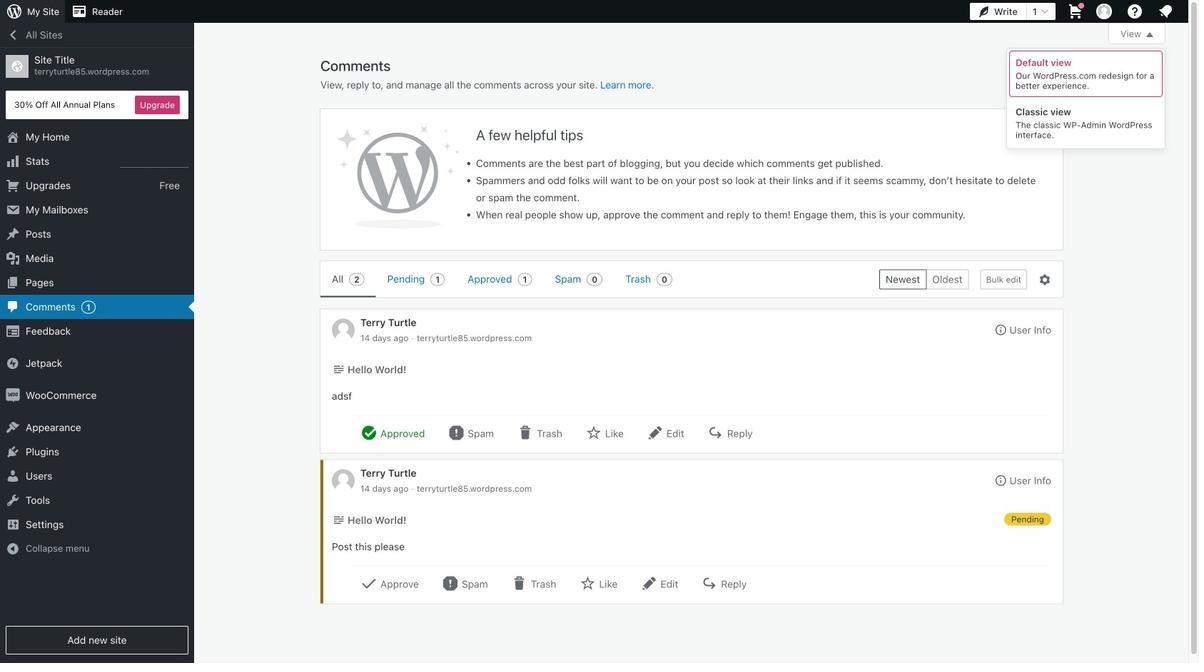 Task type: describe. For each thing, give the bounding box(es) containing it.
settings image
[[1039, 273, 1052, 286]]

highest hourly views 0 image
[[121, 159, 189, 168]]

manage your notifications image
[[1158, 3, 1175, 20]]

2 terry turtle image from the top
[[332, 470, 355, 492]]

open image
[[1147, 32, 1154, 37]]

1 img image from the top
[[6, 356, 20, 371]]

1 terry turtle image from the top
[[332, 319, 355, 342]]

my shopping cart image
[[1068, 3, 1085, 20]]

my profile image
[[1097, 4, 1113, 19]]

help image
[[1127, 3, 1144, 20]]



Task type: vqa. For each thing, say whether or not it's contained in the screenshot.
the Close Search image
no



Task type: locate. For each thing, give the bounding box(es) containing it.
option group
[[880, 269, 969, 289]]

None radio
[[880, 269, 926, 289], [926, 269, 969, 289], [880, 269, 926, 289], [926, 269, 969, 289]]

1 vertical spatial terry turtle image
[[332, 470, 355, 492]]

img image
[[6, 356, 20, 371], [6, 388, 20, 403]]

1 vertical spatial img image
[[6, 388, 20, 403]]

main content
[[321, 23, 1166, 604]]

0 vertical spatial img image
[[6, 356, 20, 371]]

0 vertical spatial terry turtle image
[[332, 319, 355, 342]]

2 img image from the top
[[6, 388, 20, 403]]

wordpress logo image
[[338, 126, 459, 229]]

terry turtle image
[[332, 319, 355, 342], [332, 470, 355, 492]]

dismiss tips image
[[1032, 124, 1049, 141]]

menu
[[321, 261, 868, 297]]



